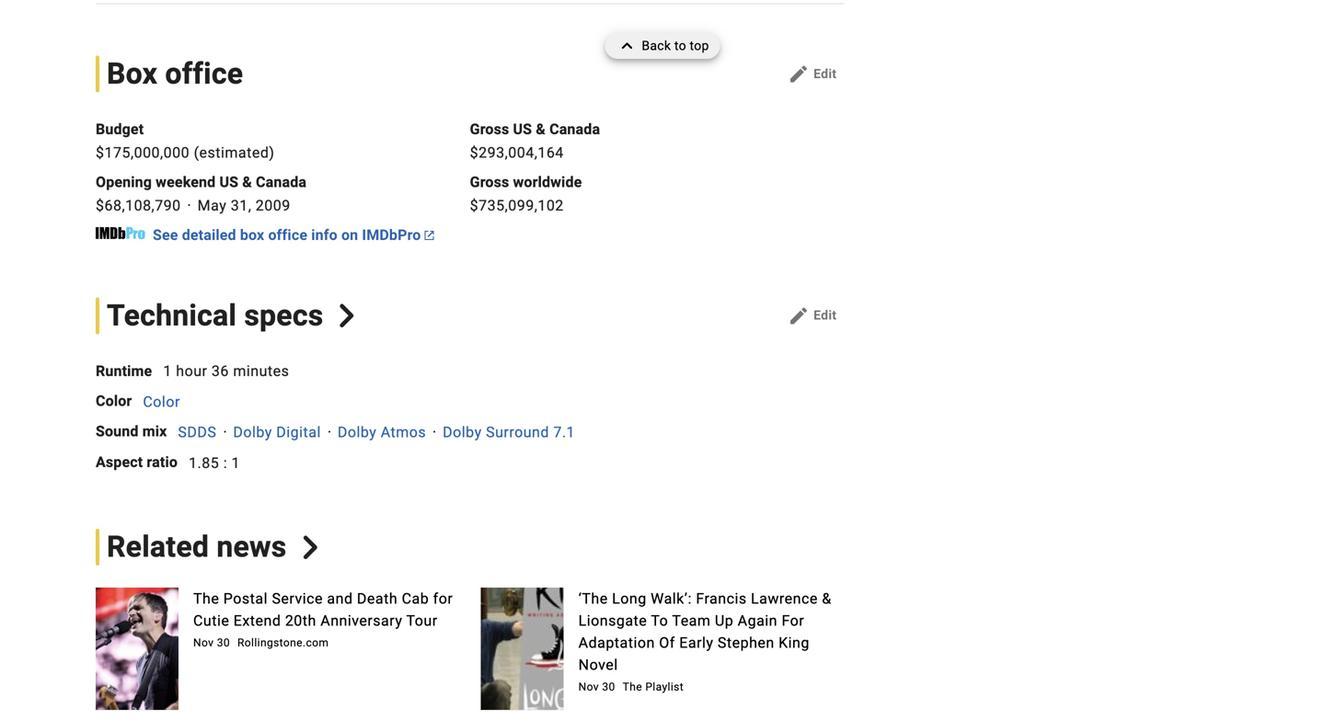 Task type: describe. For each thing, give the bounding box(es) containing it.
edit for 36
[[814, 308, 837, 323]]

playlist
[[646, 681, 684, 694]]

box office
[[107, 57, 243, 91]]

box
[[107, 57, 158, 91]]

gross for gross us & canada $293,004,164
[[470, 121, 509, 138]]

2009
[[256, 197, 291, 214]]

news
[[217, 530, 287, 565]]

1 vertical spatial &
[[242, 174, 252, 191]]

imdbpro
[[362, 226, 421, 244]]

:
[[223, 454, 227, 472]]

mix
[[142, 423, 167, 441]]

1.85
[[189, 454, 219, 472]]

back to top button
[[605, 33, 720, 59]]

opening weekend us & canada
[[96, 174, 307, 191]]

info
[[311, 226, 338, 244]]

(estimated)
[[194, 144, 275, 162]]

$68,108,790
[[96, 197, 181, 214]]

& inside 'the long walk': francis lawrence & lionsgate to team up again for adaptation of early stephen king novel nov 30 the playlist
[[822, 591, 832, 608]]

digital
[[276, 424, 321, 441]]

to
[[675, 38, 687, 53]]

gross worldwide $735,099,102
[[470, 174, 582, 214]]

top
[[690, 38, 709, 53]]

dolby surround 7.1 button
[[443, 424, 575, 441]]

novel
[[579, 657, 618, 674]]

francis
[[696, 591, 747, 608]]

color button
[[143, 393, 180, 411]]

detailed
[[182, 226, 236, 244]]

0 horizontal spatial canada
[[256, 174, 307, 191]]

sdds button
[[178, 424, 217, 441]]

opening
[[96, 174, 152, 191]]

dolby digital
[[233, 424, 321, 441]]

surround
[[486, 424, 549, 441]]

on
[[341, 226, 358, 244]]

the postal service and death cab for cutie extend 20th anniversary tour image
[[96, 588, 179, 711]]

cab
[[402, 591, 429, 608]]

the inside the postal service and death cab for cutie extend 20th anniversary tour nov 30 rollingstone.com
[[193, 591, 219, 608]]

technical
[[107, 298, 237, 333]]

long
[[612, 591, 647, 608]]

aspect
[[96, 454, 143, 471]]

nov inside 'the long walk': francis lawrence & lionsgate to team up again for adaptation of early stephen king novel nov 30 the playlist
[[579, 681, 599, 694]]

'the long walk': francis lawrence & lionsgate to team up again for adaptation of early stephen king novel image
[[481, 588, 564, 711]]

36
[[212, 362, 229, 380]]

sound
[[96, 423, 139, 441]]

atmos
[[381, 424, 426, 441]]

0 horizontal spatial color
[[96, 393, 132, 410]]

minutes
[[233, 362, 289, 380]]

tour
[[406, 613, 438, 630]]

& inside gross us & canada $293,004,164
[[536, 121, 546, 138]]

king
[[779, 635, 810, 652]]

aspect ratio
[[96, 454, 178, 471]]

1 horizontal spatial 1
[[232, 454, 240, 472]]

service
[[272, 591, 323, 608]]

us inside gross us & canada $293,004,164
[[513, 121, 532, 138]]

edit button for gross us & canada $293,004,164
[[781, 60, 844, 89]]

related
[[107, 530, 209, 565]]

cutie
[[193, 613, 229, 630]]

'the
[[579, 591, 608, 608]]

30 inside 'the long walk': francis lawrence & lionsgate to team up again for adaptation of early stephen king novel nov 30 the playlist
[[602, 681, 615, 694]]

worldwide
[[513, 174, 582, 191]]

7.1
[[554, 424, 575, 441]]

launch inline image
[[425, 231, 434, 240]]

see detailed box office info on imdbpro button
[[153, 226, 434, 244]]

edit image
[[788, 305, 810, 327]]

and
[[327, 591, 353, 608]]

weekend
[[156, 174, 216, 191]]

dolby digital button
[[233, 424, 321, 441]]

dolby for dolby surround 7.1
[[443, 424, 482, 441]]

dolby for dolby atmos
[[338, 424, 377, 441]]

back
[[642, 38, 671, 53]]

the inside 'the long walk': francis lawrence & lionsgate to team up again for adaptation of early stephen king novel nov 30 the playlist
[[623, 681, 642, 694]]

gross us & canada $293,004,164
[[470, 121, 600, 162]]

early
[[680, 635, 714, 652]]

the postal service and death cab for cutie extend 20th anniversary tour nov 30 rollingstone.com
[[193, 591, 453, 650]]

lawrence
[[751, 591, 818, 608]]

postal
[[223, 591, 268, 608]]

stephen
[[718, 635, 775, 652]]

$175,000,000
[[96, 144, 190, 162]]

see detailed box office info on imdbpro
[[153, 226, 421, 244]]



Task type: locate. For each thing, give the bounding box(es) containing it.
specs
[[244, 298, 323, 333]]

3 dolby from the left
[[443, 424, 482, 441]]

& right lawrence
[[822, 591, 832, 608]]

0 horizontal spatial office
[[165, 57, 243, 91]]

office up budget $175,000,000 (estimated)
[[165, 57, 243, 91]]

1 vertical spatial edit button
[[781, 301, 844, 331]]

1 vertical spatial 30
[[602, 681, 615, 694]]

0 vertical spatial nov
[[193, 637, 214, 650]]

0 vertical spatial chevron right inline image
[[335, 304, 359, 328]]

1 left hour
[[163, 362, 172, 380]]

chevron right inline image right "specs"
[[335, 304, 359, 328]]

1 vertical spatial chevron right inline image
[[298, 536, 322, 560]]

0 horizontal spatial dolby
[[233, 424, 272, 441]]

may
[[198, 197, 227, 214]]

up
[[715, 613, 734, 630]]

for
[[782, 613, 805, 630]]

chevron right inline image for news
[[298, 536, 322, 560]]

edit image
[[788, 63, 810, 85]]

dolby left surround
[[443, 424, 482, 441]]

expand less image
[[616, 33, 642, 59]]

0 vertical spatial 30
[[217, 637, 230, 650]]

1 horizontal spatial color
[[143, 393, 180, 411]]

again
[[738, 613, 778, 630]]

color
[[96, 393, 132, 410], [143, 393, 180, 411]]

1 horizontal spatial nov
[[579, 681, 599, 694]]

the
[[193, 591, 219, 608], [623, 681, 642, 694]]

1 gross from the top
[[470, 121, 509, 138]]

chevron right inline image inside technical specs link
[[335, 304, 359, 328]]

0 vertical spatial the
[[193, 591, 219, 608]]

1 horizontal spatial us
[[513, 121, 532, 138]]

anniversary
[[321, 613, 403, 630]]

30 down novel
[[602, 681, 615, 694]]

1 vertical spatial us
[[219, 174, 239, 191]]

20th
[[285, 613, 316, 630]]

chevron right inline image inside 'related news' link
[[298, 536, 322, 560]]

1 right :
[[232, 454, 240, 472]]

sound mix
[[96, 423, 167, 441]]

dolby atmos
[[338, 424, 426, 441]]

0 horizontal spatial &
[[242, 174, 252, 191]]

sdds
[[178, 424, 217, 441]]

2 edit from the top
[[814, 308, 837, 323]]

the left playlist
[[623, 681, 642, 694]]

canada inside gross us & canada $293,004,164
[[550, 121, 600, 138]]

1 horizontal spatial &
[[536, 121, 546, 138]]

1
[[163, 362, 172, 380], [232, 454, 240, 472]]

technical specs
[[107, 298, 323, 333]]

gross inside gross us & canada $293,004,164
[[470, 121, 509, 138]]

us up $293,004,164
[[513, 121, 532, 138]]

2 vertical spatial &
[[822, 591, 832, 608]]

2 edit button from the top
[[781, 301, 844, 331]]

nov down novel
[[579, 681, 599, 694]]

1 horizontal spatial office
[[268, 226, 308, 244]]

dolby left atmos in the bottom left of the page
[[338, 424, 377, 441]]

edit right edit icon
[[814, 308, 837, 323]]

1 vertical spatial gross
[[470, 174, 509, 191]]

canada up worldwide
[[550, 121, 600, 138]]

edit button for 36
[[781, 301, 844, 331]]

1.85 : 1
[[189, 454, 240, 472]]

gross up $735,099,102 at the left
[[470, 174, 509, 191]]

$735,099,102
[[470, 197, 564, 214]]

death
[[357, 591, 398, 608]]

0 vertical spatial edit
[[814, 66, 837, 81]]

nov down cutie
[[193, 637, 214, 650]]

for
[[433, 591, 453, 608]]

budget $175,000,000 (estimated)
[[96, 121, 275, 162]]

edit for gross us & canada $293,004,164
[[814, 66, 837, 81]]

hour
[[176, 362, 208, 380]]

1 horizontal spatial dolby
[[338, 424, 377, 441]]

chevron right inline image up service
[[298, 536, 322, 560]]

gross for gross worldwide $735,099,102
[[470, 174, 509, 191]]

gross inside gross worldwide $735,099,102
[[470, 174, 509, 191]]

office inside button
[[268, 226, 308, 244]]

gross up $293,004,164
[[470, 121, 509, 138]]

0 vertical spatial us
[[513, 121, 532, 138]]

back to top
[[642, 38, 709, 53]]

0 horizontal spatial 1
[[163, 362, 172, 380]]

technical specs link
[[96, 298, 359, 334]]

1 dolby from the left
[[233, 424, 272, 441]]

1 horizontal spatial the
[[623, 681, 642, 694]]

&
[[536, 121, 546, 138], [242, 174, 252, 191], [822, 591, 832, 608]]

1 edit from the top
[[814, 66, 837, 81]]

& up $293,004,164
[[536, 121, 546, 138]]

related news link
[[96, 529, 322, 566]]

office
[[165, 57, 243, 91], [268, 226, 308, 244]]

31,
[[231, 197, 252, 214]]

color up mix on the bottom left of the page
[[143, 393, 180, 411]]

rollingstone.com
[[237, 637, 329, 650]]

color up sound
[[96, 393, 132, 410]]

us up 31,
[[219, 174, 239, 191]]

1 vertical spatial office
[[268, 226, 308, 244]]

0 horizontal spatial 30
[[217, 637, 230, 650]]

1 vertical spatial canada
[[256, 174, 307, 191]]

office down 2009 at the top left of page
[[268, 226, 308, 244]]

team
[[672, 613, 711, 630]]

0 vertical spatial &
[[536, 121, 546, 138]]

'the long walk': francis lawrence & lionsgate to team up again for adaptation of early stephen king novel nov 30 the playlist
[[579, 591, 832, 694]]

nov
[[193, 637, 214, 650], [579, 681, 599, 694]]

adaptation
[[579, 635, 655, 652]]

dolby for dolby digital
[[233, 424, 272, 441]]

$293,004,164
[[470, 144, 564, 162]]

2 dolby from the left
[[338, 424, 377, 441]]

canada
[[550, 121, 600, 138], [256, 174, 307, 191]]

edit
[[814, 66, 837, 81], [814, 308, 837, 323]]

the up cutie
[[193, 591, 219, 608]]

to
[[651, 613, 669, 630]]

& up may 31, 2009
[[242, 174, 252, 191]]

0 vertical spatial 1
[[163, 362, 172, 380]]

chevron right inline image
[[335, 304, 359, 328], [298, 536, 322, 560]]

box
[[240, 226, 264, 244]]

budget
[[96, 121, 144, 138]]

canada up 2009 at the top left of page
[[256, 174, 307, 191]]

lionsgate
[[579, 613, 647, 630]]

1 vertical spatial edit
[[814, 308, 837, 323]]

chevron right inline image for specs
[[335, 304, 359, 328]]

dolby atmos button
[[338, 424, 426, 441]]

1 edit button from the top
[[781, 60, 844, 89]]

0 vertical spatial gross
[[470, 121, 509, 138]]

30
[[217, 637, 230, 650], [602, 681, 615, 694]]

2 horizontal spatial &
[[822, 591, 832, 608]]

nov inside the postal service and death cab for cutie extend 20th anniversary tour nov 30 rollingstone.com
[[193, 637, 214, 650]]

see
[[153, 226, 178, 244]]

0 vertical spatial canada
[[550, 121, 600, 138]]

edit button
[[781, 60, 844, 89], [781, 301, 844, 331]]

30 inside the postal service and death cab for cutie extend 20th anniversary tour nov 30 rollingstone.com
[[217, 637, 230, 650]]

walk':
[[651, 591, 692, 608]]

0 vertical spatial office
[[165, 57, 243, 91]]

2 horizontal spatial dolby
[[443, 424, 482, 441]]

30 down cutie
[[217, 637, 230, 650]]

0 vertical spatial edit button
[[781, 60, 844, 89]]

of
[[659, 635, 675, 652]]

0 horizontal spatial nov
[[193, 637, 214, 650]]

1 vertical spatial nov
[[579, 681, 599, 694]]

1 horizontal spatial canada
[[550, 121, 600, 138]]

dolby surround 7.1
[[443, 424, 575, 441]]

edit right edit image on the top right of the page
[[814, 66, 837, 81]]

may 31, 2009
[[198, 197, 291, 214]]

1 vertical spatial the
[[623, 681, 642, 694]]

dolby
[[233, 424, 272, 441], [338, 424, 377, 441], [443, 424, 482, 441]]

us
[[513, 121, 532, 138], [219, 174, 239, 191]]

1 vertical spatial 1
[[232, 454, 240, 472]]

extend
[[234, 613, 281, 630]]

related news
[[107, 530, 287, 565]]

0 horizontal spatial us
[[219, 174, 239, 191]]

runtime
[[96, 362, 152, 380]]

0 horizontal spatial chevron right inline image
[[298, 536, 322, 560]]

2 gross from the top
[[470, 174, 509, 191]]

ratio
[[147, 454, 178, 471]]

1 hour 36 minutes
[[163, 362, 289, 380]]

dolby left digital in the bottom left of the page
[[233, 424, 272, 441]]

1 horizontal spatial 30
[[602, 681, 615, 694]]

1 horizontal spatial chevron right inline image
[[335, 304, 359, 328]]

0 horizontal spatial the
[[193, 591, 219, 608]]



Task type: vqa. For each thing, say whether or not it's contained in the screenshot.
TREASURY,
no



